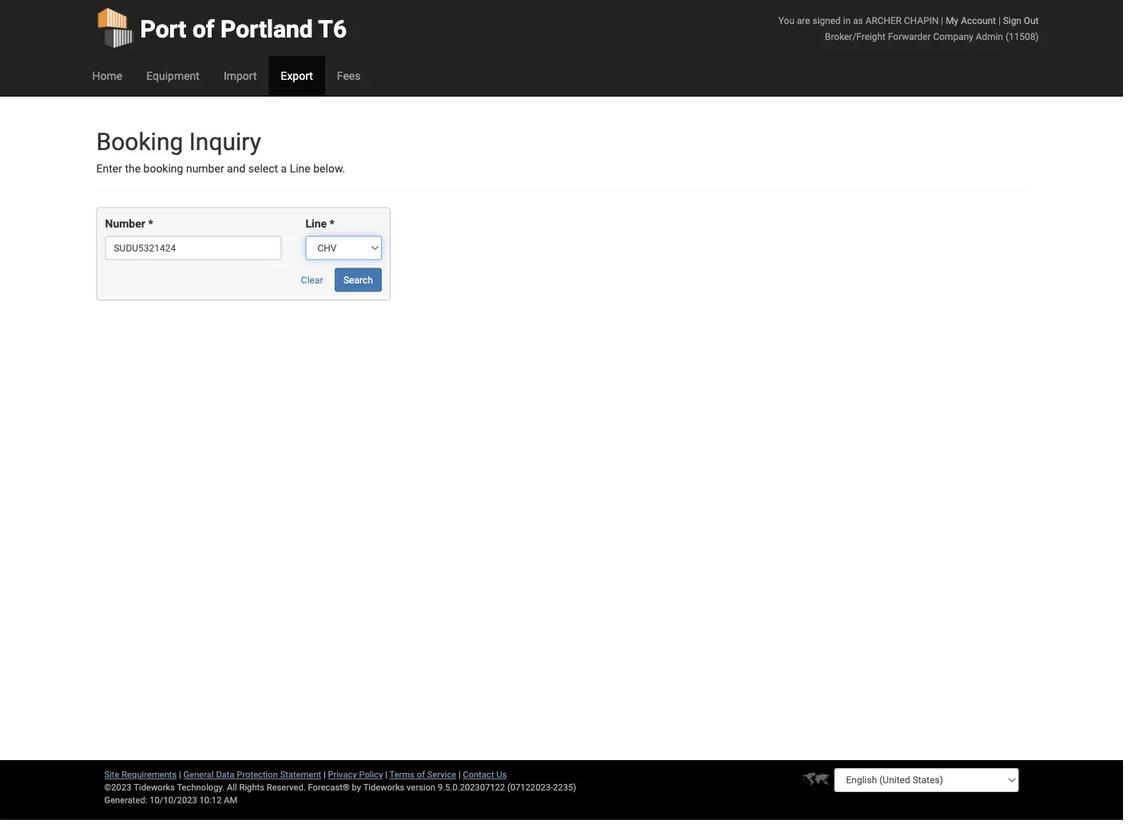 Task type: locate. For each thing, give the bounding box(es) containing it.
* down below.
[[330, 217, 335, 230]]

rights
[[239, 782, 264, 793]]

service
[[427, 770, 456, 780]]

Number * text field
[[105, 236, 281, 260]]

select
[[248, 162, 278, 175]]

chapin
[[904, 15, 939, 26]]

export
[[281, 69, 313, 82]]

0 vertical spatial line
[[290, 162, 311, 175]]

account
[[961, 15, 996, 26]]

are
[[797, 15, 810, 26]]

2235)
[[553, 782, 576, 793]]

port
[[140, 15, 186, 43]]

| up tideworks
[[385, 770, 387, 780]]

data
[[216, 770, 235, 780]]

statement
[[280, 770, 321, 780]]

| left the general
[[179, 770, 181, 780]]

signed
[[813, 15, 841, 26]]

1 horizontal spatial of
[[417, 770, 425, 780]]

sign
[[1003, 15, 1022, 26]]

| left my
[[941, 15, 943, 26]]

admin
[[976, 31, 1003, 42]]

inquiry
[[189, 127, 261, 156]]

policy
[[359, 770, 383, 780]]

my
[[946, 15, 958, 26]]

1 vertical spatial of
[[417, 770, 425, 780]]

0 horizontal spatial of
[[192, 15, 215, 43]]

privacy policy link
[[328, 770, 383, 780]]

1 horizontal spatial *
[[330, 217, 335, 230]]

clear button
[[292, 268, 332, 292]]

| left sign
[[998, 15, 1001, 26]]

line up clear
[[305, 217, 327, 230]]

line
[[290, 162, 311, 175], [305, 217, 327, 230]]

(11508)
[[1006, 31, 1039, 42]]

number
[[186, 162, 224, 175]]

home
[[92, 69, 122, 82]]

you are signed in as archer chapin | my account | sign out broker/freight forwarder company admin (11508)
[[778, 15, 1039, 42]]

*
[[148, 217, 153, 230], [330, 217, 335, 230]]

below.
[[313, 162, 345, 175]]

export button
[[269, 56, 325, 96]]

technology.
[[177, 782, 225, 793]]

requirements
[[122, 770, 177, 780]]

of up version
[[417, 770, 425, 780]]

contact
[[463, 770, 494, 780]]

fees
[[337, 69, 361, 82]]

of
[[192, 15, 215, 43], [417, 770, 425, 780]]

general data protection statement link
[[183, 770, 321, 780]]

©2023 tideworks
[[104, 782, 175, 793]]

|
[[941, 15, 943, 26], [998, 15, 1001, 26], [179, 770, 181, 780], [324, 770, 326, 780], [385, 770, 387, 780], [458, 770, 461, 780]]

| up 9.5.0.202307122
[[458, 770, 461, 780]]

booking
[[143, 162, 183, 175]]

protection
[[237, 770, 278, 780]]

archer
[[865, 15, 902, 26]]

* right number
[[148, 217, 153, 230]]

0 horizontal spatial *
[[148, 217, 153, 230]]

by
[[352, 782, 361, 793]]

my account link
[[946, 15, 996, 26]]

forecast®
[[308, 782, 350, 793]]

number *
[[105, 217, 153, 230]]

1 * from the left
[[148, 217, 153, 230]]

equipment button
[[134, 56, 212, 96]]

booking
[[96, 127, 183, 156]]

2 * from the left
[[330, 217, 335, 230]]

10/10/2023
[[150, 795, 197, 806]]

site requirements link
[[104, 770, 177, 780]]

search
[[343, 274, 373, 285]]

line right a on the top of page
[[290, 162, 311, 175]]

of right the port
[[192, 15, 215, 43]]

general
[[183, 770, 214, 780]]



Task type: describe. For each thing, give the bounding box(es) containing it.
home button
[[80, 56, 134, 96]]

a
[[281, 162, 287, 175]]

10:12
[[199, 795, 222, 806]]

you
[[778, 15, 795, 26]]

line *
[[305, 217, 335, 230]]

port of portland t6 link
[[96, 0, 347, 56]]

broker/freight
[[825, 31, 886, 42]]

the
[[125, 162, 141, 175]]

of inside the site requirements | general data protection statement | privacy policy | terms of service | contact us ©2023 tideworks technology. all rights reserved. forecast® by tideworks version 9.5.0.202307122 (07122023-2235) generated: 10/10/2023 10:12 am
[[417, 770, 425, 780]]

sign out link
[[1003, 15, 1039, 26]]

portland
[[221, 15, 313, 43]]

reserved.
[[267, 782, 306, 793]]

number
[[105, 217, 145, 230]]

all
[[227, 782, 237, 793]]

import button
[[212, 56, 269, 96]]

forwarder
[[888, 31, 931, 42]]

generated:
[[104, 795, 147, 806]]

terms of service link
[[389, 770, 456, 780]]

booking inquiry enter the booking number and select a line below.
[[96, 127, 345, 175]]

line inside booking inquiry enter the booking number and select a line below.
[[290, 162, 311, 175]]

privacy
[[328, 770, 357, 780]]

search button
[[335, 268, 382, 292]]

us
[[496, 770, 507, 780]]

(07122023-
[[507, 782, 553, 793]]

out
[[1024, 15, 1039, 26]]

* for number *
[[148, 217, 153, 230]]

am
[[224, 795, 237, 806]]

fees button
[[325, 56, 373, 96]]

in
[[843, 15, 851, 26]]

enter
[[96, 162, 122, 175]]

company
[[933, 31, 973, 42]]

t6
[[318, 15, 347, 43]]

site
[[104, 770, 119, 780]]

equipment
[[146, 69, 200, 82]]

| up forecast®
[[324, 770, 326, 780]]

contact us link
[[463, 770, 507, 780]]

9.5.0.202307122
[[438, 782, 505, 793]]

terms
[[389, 770, 415, 780]]

as
[[853, 15, 863, 26]]

tideworks
[[363, 782, 404, 793]]

clear
[[301, 274, 323, 285]]

port of portland t6
[[140, 15, 347, 43]]

and
[[227, 162, 245, 175]]

* for line *
[[330, 217, 335, 230]]

0 vertical spatial of
[[192, 15, 215, 43]]

site requirements | general data protection statement | privacy policy | terms of service | contact us ©2023 tideworks technology. all rights reserved. forecast® by tideworks version 9.5.0.202307122 (07122023-2235) generated: 10/10/2023 10:12 am
[[104, 770, 576, 806]]

version
[[407, 782, 436, 793]]

1 vertical spatial line
[[305, 217, 327, 230]]

import
[[224, 69, 257, 82]]



Task type: vqa. For each thing, say whether or not it's contained in the screenshot.
Oregon
no



